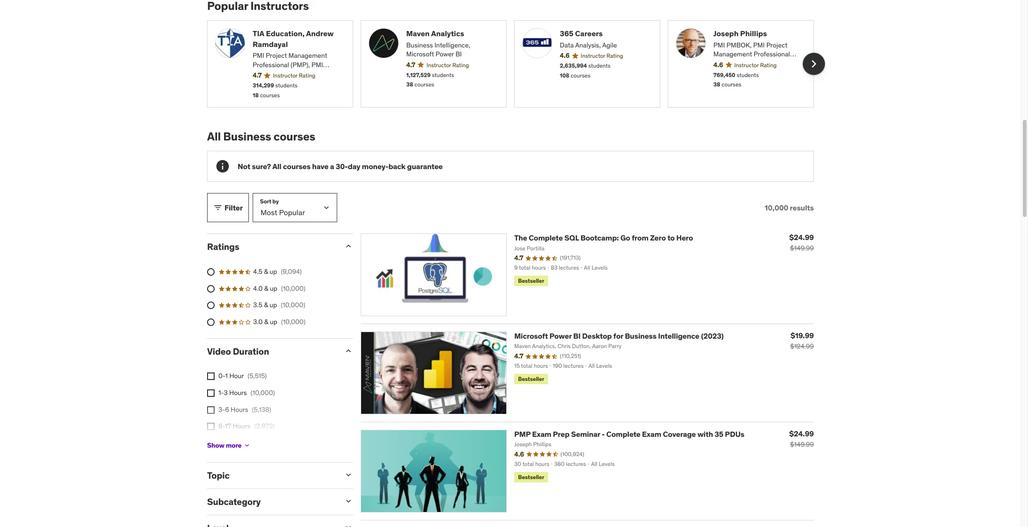 Task type: describe. For each thing, give the bounding box(es) containing it.
up for 4.0 & up
[[270, 284, 277, 293]]

not
[[238, 162, 250, 171]]

desktop
[[583, 331, 612, 341]]

show more
[[207, 441, 242, 450]]

& for 3.5
[[264, 301, 268, 309]]

pmp exam prep seminar - complete exam coverage with 35 pdus link
[[515, 430, 745, 439]]

(5,515)
[[248, 372, 267, 380]]

tia education, andrew ramdayal link
[[253, 28, 345, 49]]

hours for 3-6 hours
[[231, 405, 248, 414]]

3
[[224, 389, 228, 397]]

1 vertical spatial business
[[223, 129, 271, 144]]

(pmp),
[[291, 60, 310, 69]]

$149.99 for pmp exam prep seminar - complete exam coverage with 35 pdus
[[791, 440, 814, 449]]

6
[[225, 405, 229, 414]]

courses for 1,127,529
[[415, 81, 435, 88]]

microsoft power bi desktop for business intelligence (2023)
[[515, 331, 724, 341]]

hour
[[230, 372, 244, 380]]

analysis,
[[576, 41, 601, 49]]

2 small image from the top
[[344, 523, 353, 527]]

17
[[225, 422, 231, 431]]

money-
[[362, 162, 389, 171]]

(10,000) for 1-3 hours (10,000)
[[251, 389, 275, 397]]

ramdayal
[[253, 39, 288, 49]]

a
[[330, 162, 334, 171]]

students for analysis,
[[589, 62, 611, 69]]

10,000 results status
[[765, 203, 814, 212]]

1
[[225, 372, 228, 380]]

instructor rating for intelligence,
[[427, 62, 469, 69]]

from
[[632, 233, 649, 243]]

subcategory button
[[207, 496, 336, 508]]

bootcamp:
[[581, 233, 619, 243]]

rating for intelligence,
[[453, 62, 469, 69]]

0-
[[219, 372, 225, 380]]

38 for joseph
[[714, 81, 721, 88]]

$19.99 $124.99
[[791, 331, 814, 351]]

topic button
[[207, 470, 336, 481]]

go
[[621, 233, 631, 243]]

sure?
[[252, 162, 271, 171]]

the complete sql bootcamp: go from zero to hero
[[515, 233, 693, 243]]

3.0
[[253, 318, 263, 326]]

popular instructors element
[[207, 0, 826, 107]]

1-
[[219, 389, 224, 397]]

instructor rating for ramdayal
[[273, 72, 316, 79]]

(2,872)
[[254, 422, 275, 431]]

instructor for pmbok,
[[735, 62, 759, 69]]

pmi down joseph
[[714, 41, 725, 49]]

xsmall image for 6-
[[207, 423, 215, 431]]

guarantee
[[407, 162, 443, 171]]

microsoft power bi desktop for business intelligence (2023) link
[[515, 331, 724, 341]]

ratings button
[[207, 241, 336, 253]]

17+
[[219, 439, 229, 447]]

rating for ramdayal
[[299, 72, 316, 79]]

instructor for ramdayal
[[273, 72, 298, 79]]

the complete sql bootcamp: go from zero to hero link
[[515, 233, 693, 243]]

4.5 & up (9,094)
[[253, 268, 302, 276]]

xsmall image inside show more "button"
[[244, 442, 251, 449]]

small image for subcategory
[[344, 497, 353, 506]]

0 horizontal spatial all
[[207, 129, 221, 144]]

(5,138)
[[252, 405, 271, 414]]

up for 4.5 & up
[[270, 268, 277, 276]]

zero
[[650, 233, 666, 243]]

0 vertical spatial complete
[[529, 233, 563, 243]]

courses for not
[[283, 162, 311, 171]]

18
[[253, 92, 259, 99]]

courses for 2,635,994
[[571, 72, 591, 79]]

instructor for analysis,
[[581, 52, 606, 59]]

maven
[[407, 29, 430, 38]]

maven analytics business intelligence, microsoft power bi
[[407, 29, 471, 58]]

10,000 results
[[765, 203, 814, 212]]

instructor rating for analysis,
[[581, 52, 623, 59]]

2 exam from the left
[[642, 430, 662, 439]]

365 careers data analysis, agile
[[560, 29, 617, 49]]

video duration button
[[207, 346, 336, 357]]

prep
[[553, 430, 570, 439]]

10,000
[[765, 203, 789, 212]]

tia education, andrew ramdayal pmi project management professional (pmp), pmi pmbok
[[253, 29, 334, 78]]

1 horizontal spatial power
[[550, 331, 572, 341]]

(10,000) for 3.5 & up (10,000)
[[281, 301, 305, 309]]

1 vertical spatial all
[[273, 162, 282, 171]]

duration
[[233, 346, 269, 357]]

$19.99
[[791, 331, 814, 340]]

pmp exam prep seminar - complete exam coverage with 35 pdus
[[515, 430, 745, 439]]

xsmall image for 1-
[[207, 390, 215, 397]]

pmbok,
[[727, 41, 752, 49]]

3-
[[219, 405, 225, 414]]

video
[[207, 346, 231, 357]]

small image for ratings
[[344, 242, 353, 251]]

students for pmbok,
[[737, 71, 759, 78]]

power inside maven analytics business intelligence, microsoft power bi
[[436, 50, 454, 58]]

1 exam from the left
[[532, 430, 552, 439]]

4.0
[[253, 284, 263, 293]]

35
[[715, 430, 724, 439]]

coverage
[[663, 430, 696, 439]]

back
[[389, 162, 406, 171]]

(10,000) for 4.0 & up (10,000)
[[281, 284, 306, 293]]

subcategory
[[207, 496, 261, 508]]

students for intelligence,
[[432, 71, 454, 78]]

4.7 for tia education, andrew ramdayal
[[253, 71, 262, 80]]

professional for joseph phillips
[[754, 50, 791, 58]]

up for 3.0 & up
[[270, 318, 277, 326]]

small image inside the filter button
[[213, 203, 223, 213]]

courses up have
[[274, 129, 315, 144]]

2,635,994
[[560, 62, 587, 69]]

courses for 314,299
[[260, 92, 280, 99]]

filter button
[[207, 193, 249, 223]]

rating for pmbok,
[[761, 62, 777, 69]]



Task type: locate. For each thing, give the bounding box(es) containing it.
pmi down joseph phillips link
[[754, 41, 765, 49]]

1 horizontal spatial exam
[[642, 430, 662, 439]]

xsmall image for 3-
[[207, 406, 215, 414]]

2 & from the top
[[264, 284, 268, 293]]

0 vertical spatial project
[[767, 41, 788, 49]]

2 $24.99 $149.99 from the top
[[790, 429, 814, 449]]

management inside joseph phillips pmi pmbok, pmi project management professional (pmp)
[[714, 50, 753, 58]]

xsmall image
[[207, 390, 215, 397], [207, 423, 215, 431], [244, 442, 251, 449]]

1 small image from the top
[[344, 471, 353, 480]]

0 horizontal spatial exam
[[532, 430, 552, 439]]

xsmall image left 0-
[[207, 373, 215, 380]]

0 horizontal spatial professional
[[253, 60, 289, 69]]

38 for maven
[[407, 81, 413, 88]]

0 horizontal spatial power
[[436, 50, 454, 58]]

business up not
[[223, 129, 271, 144]]

3.5 & up (10,000)
[[253, 301, 305, 309]]

small image
[[213, 203, 223, 213], [344, 242, 353, 251], [344, 346, 353, 356], [344, 497, 353, 506]]

0 vertical spatial 4.6
[[560, 51, 570, 60]]

more
[[226, 441, 242, 450]]

1 vertical spatial 4.6
[[714, 61, 724, 69]]

rating for analysis,
[[607, 52, 623, 59]]

769,450
[[714, 71, 736, 78]]

exam right the pmp on the bottom of the page
[[532, 430, 552, 439]]

$24.99 for pmp exam prep seminar - complete exam coverage with 35 pdus
[[790, 429, 814, 439]]

seminar
[[571, 430, 601, 439]]

365
[[560, 29, 574, 38]]

exam left coverage
[[642, 430, 662, 439]]

1 horizontal spatial management
[[714, 50, 753, 58]]

4.7
[[407, 61, 416, 69], [253, 71, 262, 80]]

professional inside the tia education, andrew ramdayal pmi project management professional (pmp), pmi pmbok
[[253, 60, 289, 69]]

1 horizontal spatial all
[[273, 162, 282, 171]]

1 vertical spatial $24.99 $149.99
[[790, 429, 814, 449]]

4.0 & up (10,000)
[[253, 284, 306, 293]]

professional for tia education, andrew ramdayal
[[253, 60, 289, 69]]

0 vertical spatial xsmall image
[[207, 373, 215, 380]]

xsmall image
[[207, 373, 215, 380], [207, 406, 215, 414]]

1 horizontal spatial 4.7
[[407, 61, 416, 69]]

tia
[[253, 29, 264, 38]]

(pmp)
[[714, 59, 732, 68]]

small image
[[344, 471, 353, 480], [344, 523, 353, 527]]

38 down 769,450 at right top
[[714, 81, 721, 88]]

&
[[264, 268, 268, 276], [264, 284, 268, 293], [264, 301, 268, 309], [264, 318, 268, 326]]

1 vertical spatial bi
[[574, 331, 581, 341]]

joseph
[[714, 29, 739, 38]]

ratings
[[207, 241, 239, 253]]

0 vertical spatial professional
[[754, 50, 791, 58]]

up
[[270, 268, 277, 276], [270, 284, 277, 293], [270, 301, 277, 309], [270, 318, 277, 326]]

professional up pmbok
[[253, 60, 289, 69]]

instructor rating down (pmp),
[[273, 72, 316, 79]]

students
[[589, 62, 611, 69], [432, 71, 454, 78], [737, 71, 759, 78], [276, 82, 298, 89]]

1 vertical spatial small image
[[344, 523, 353, 527]]

769,450 students 38 courses
[[714, 71, 759, 88]]

4.6
[[560, 51, 570, 60], [714, 61, 724, 69]]

hours for 6-17 hours
[[233, 422, 251, 431]]

4.6 down data
[[560, 51, 570, 60]]

phillips
[[741, 29, 768, 38]]

intelligence
[[659, 331, 700, 341]]

& right 3.0 at left
[[264, 318, 268, 326]]

1 up from the top
[[270, 268, 277, 276]]

0 vertical spatial all
[[207, 129, 221, 144]]

students inside 314,299 students 18 courses
[[276, 82, 298, 89]]

$24.99 $149.99 for the complete sql bootcamp: go from zero to hero
[[790, 233, 814, 253]]

1 horizontal spatial bi
[[574, 331, 581, 341]]

0 horizontal spatial complete
[[529, 233, 563, 243]]

(10,000) up (5,138)
[[251, 389, 275, 397]]

1 vertical spatial $24.99
[[790, 429, 814, 439]]

business inside maven analytics business intelligence, microsoft power bi
[[407, 41, 433, 49]]

video duration
[[207, 346, 269, 357]]

4 & from the top
[[264, 318, 268, 326]]

data
[[560, 41, 574, 49]]

2 horizontal spatial business
[[625, 331, 657, 341]]

-
[[602, 430, 605, 439]]

carousel element
[[207, 20, 826, 107]]

power
[[436, 50, 454, 58], [550, 331, 572, 341]]

& right "4.5" on the bottom left of page
[[264, 268, 268, 276]]

rating down joseph phillips link
[[761, 62, 777, 69]]

rating down the intelligence,
[[453, 62, 469, 69]]

instructor down 'analysis,'
[[581, 52, 606, 59]]

hours right 17
[[233, 422, 251, 431]]

1 horizontal spatial complete
[[607, 430, 641, 439]]

project inside joseph phillips pmi pmbok, pmi project management professional (pmp)
[[767, 41, 788, 49]]

instructor rating down agile
[[581, 52, 623, 59]]

0 vertical spatial business
[[407, 41, 433, 49]]

rating down agile
[[607, 52, 623, 59]]

1-3 hours (10,000)
[[219, 389, 275, 397]]

1 vertical spatial xsmall image
[[207, 406, 215, 414]]

2 vertical spatial business
[[625, 331, 657, 341]]

bi inside maven analytics business intelligence, microsoft power bi
[[456, 50, 462, 58]]

project for education,
[[266, 51, 287, 60]]

xsmall image left 6-
[[207, 423, 215, 431]]

pmi right (pmp),
[[312, 60, 323, 69]]

3.0 & up (10,000)
[[253, 318, 306, 326]]

up right 3.5
[[270, 301, 277, 309]]

$149.99 for the complete sql bootcamp: go from zero to hero
[[791, 244, 814, 253]]

complete
[[529, 233, 563, 243], [607, 430, 641, 439]]

1 horizontal spatial business
[[407, 41, 433, 49]]

3-6 hours (5,138)
[[219, 405, 271, 414]]

up for 3.5 & up
[[270, 301, 277, 309]]

0 horizontal spatial bi
[[456, 50, 462, 58]]

17+ hours
[[219, 439, 248, 447]]

(10,000) down 3.5 & up (10,000)
[[281, 318, 306, 326]]

analytics
[[431, 29, 464, 38]]

0 horizontal spatial project
[[266, 51, 287, 60]]

0 horizontal spatial 4.6
[[560, 51, 570, 60]]

4.7 up '314,299'
[[253, 71, 262, 80]]

1 horizontal spatial professional
[[754, 50, 791, 58]]

0 horizontal spatial 4.7
[[253, 71, 262, 80]]

careers
[[575, 29, 603, 38]]

(10,000) down (9,094) at the left bottom of the page
[[281, 284, 306, 293]]

instructor rating for pmbok,
[[735, 62, 777, 69]]

1 $24.99 from the top
[[790, 233, 814, 242]]

3 & from the top
[[264, 301, 268, 309]]

2 $149.99 from the top
[[791, 440, 814, 449]]

maven analytics link
[[407, 28, 499, 39]]

4 up from the top
[[270, 318, 277, 326]]

business
[[407, 41, 433, 49], [223, 129, 271, 144], [625, 331, 657, 341]]

xsmall image right more
[[244, 442, 251, 449]]

management up (pmp),
[[289, 51, 327, 60]]

instructor
[[581, 52, 606, 59], [427, 62, 451, 69], [735, 62, 759, 69], [273, 72, 298, 79]]

0 vertical spatial xsmall image
[[207, 390, 215, 397]]

1,127,529
[[407, 71, 431, 78]]

& for 3.0
[[264, 318, 268, 326]]

pmi
[[714, 41, 725, 49], [754, 41, 765, 49], [253, 51, 264, 60], [312, 60, 323, 69]]

0 horizontal spatial business
[[223, 129, 271, 144]]

bi left desktop
[[574, 331, 581, 341]]

management inside the tia education, andrew ramdayal pmi project management professional (pmp), pmi pmbok
[[289, 51, 327, 60]]

(10,000) for 3.0 & up (10,000)
[[281, 318, 306, 326]]

2 vertical spatial xsmall image
[[244, 442, 251, 449]]

courses inside 769,450 students 38 courses
[[722, 81, 742, 88]]

3 up from the top
[[270, 301, 277, 309]]

hours right 17+
[[230, 439, 248, 447]]

project inside the tia education, andrew ramdayal pmi project management professional (pmp), pmi pmbok
[[266, 51, 287, 60]]

joseph phillips pmi pmbok, pmi project management professional (pmp)
[[714, 29, 791, 68]]

power left desktop
[[550, 331, 572, 341]]

1 $24.99 $149.99 from the top
[[790, 233, 814, 253]]

0 vertical spatial $24.99 $149.99
[[790, 233, 814, 253]]

project for phillips
[[767, 41, 788, 49]]

courses
[[571, 72, 591, 79], [415, 81, 435, 88], [722, 81, 742, 88], [260, 92, 280, 99], [274, 129, 315, 144], [283, 162, 311, 171]]

1 vertical spatial project
[[266, 51, 287, 60]]

hours for 1-3 hours
[[229, 389, 247, 397]]

courses for 769,450
[[722, 81, 742, 88]]

0 horizontal spatial microsoft
[[407, 50, 434, 58]]

1 horizontal spatial project
[[767, 41, 788, 49]]

38 down 1,127,529
[[407, 81, 413, 88]]

up right 3.0 at left
[[270, 318, 277, 326]]

next image
[[807, 56, 822, 71]]

3.5
[[253, 301, 263, 309]]

(10,000)
[[281, 284, 306, 293], [281, 301, 305, 309], [281, 318, 306, 326], [251, 389, 275, 397]]

not sure? all courses have a 30-day money-back guarantee
[[238, 162, 443, 171]]

students inside 2,635,994 students 108 courses
[[589, 62, 611, 69]]

business down maven
[[407, 41, 433, 49]]

0 vertical spatial $24.99
[[790, 233, 814, 242]]

students right '314,299'
[[276, 82, 298, 89]]

0 horizontal spatial management
[[289, 51, 327, 60]]

1 38 from the left
[[407, 81, 413, 88]]

314,299
[[253, 82, 274, 89]]

students inside 769,450 students 38 courses
[[737, 71, 759, 78]]

intelligence,
[[435, 41, 471, 49]]

& right 3.5
[[264, 301, 268, 309]]

0 vertical spatial bi
[[456, 50, 462, 58]]

6-
[[219, 422, 225, 431]]

4.5
[[253, 268, 263, 276]]

(10,000) up '3.0 & up (10,000)'
[[281, 301, 305, 309]]

108
[[560, 72, 570, 79]]

1 horizontal spatial microsoft
[[515, 331, 548, 341]]

instructor for intelligence,
[[427, 62, 451, 69]]

microsoft
[[407, 50, 434, 58], [515, 331, 548, 341]]

2 up from the top
[[270, 284, 277, 293]]

2 xsmall image from the top
[[207, 406, 215, 414]]

6-17 hours (2,872)
[[219, 422, 275, 431]]

0 vertical spatial power
[[436, 50, 454, 58]]

professional inside joseph phillips pmi pmbok, pmi project management professional (pmp)
[[754, 50, 791, 58]]

small image for video duration
[[344, 346, 353, 356]]

0 vertical spatial $149.99
[[791, 244, 814, 253]]

business right for
[[625, 331, 657, 341]]

courses down 1,127,529
[[415, 81, 435, 88]]

courses left have
[[283, 162, 311, 171]]

students for ramdayal
[[276, 82, 298, 89]]

2,635,994 students 108 courses
[[560, 62, 611, 79]]

4.7 up 1,127,529
[[407, 61, 416, 69]]

students right 1,127,529
[[432, 71, 454, 78]]

instructor up 1,127,529 students 38 courses
[[427, 62, 451, 69]]

instructor rating up 769,450 students 38 courses
[[735, 62, 777, 69]]

0-1 hour (5,515)
[[219, 372, 267, 380]]

1,127,529 students 38 courses
[[407, 71, 454, 88]]

4.6 for 365 careers
[[560, 51, 570, 60]]

hours right 3
[[229, 389, 247, 397]]

0 vertical spatial small image
[[344, 471, 353, 480]]

students inside 1,127,529 students 38 courses
[[432, 71, 454, 78]]

1 horizontal spatial 38
[[714, 81, 721, 88]]

hours
[[229, 389, 247, 397], [231, 405, 248, 414], [233, 422, 251, 431], [230, 439, 248, 447]]

power down the intelligence,
[[436, 50, 454, 58]]

(2023)
[[701, 331, 724, 341]]

1 xsmall image from the top
[[207, 373, 215, 380]]

joseph phillips link
[[714, 28, 806, 39]]

courses inside 2,635,994 students 108 courses
[[571, 72, 591, 79]]

bi down the intelligence,
[[456, 50, 462, 58]]

rating down (pmp),
[[299, 72, 316, 79]]

& for 4.0
[[264, 284, 268, 293]]

management for pmi
[[714, 50, 753, 58]]

management for andrew
[[289, 51, 327, 60]]

have
[[312, 162, 329, 171]]

with
[[698, 430, 713, 439]]

courses down '314,299'
[[260, 92, 280, 99]]

30-
[[336, 162, 348, 171]]

4.6 up 769,450 at right top
[[714, 61, 724, 69]]

38 inside 1,127,529 students 38 courses
[[407, 81, 413, 88]]

project down ramdayal
[[266, 51, 287, 60]]

xsmall image left 1-
[[207, 390, 215, 397]]

1 vertical spatial xsmall image
[[207, 423, 215, 431]]

education,
[[266, 29, 305, 38]]

1 vertical spatial microsoft
[[515, 331, 548, 341]]

sql
[[565, 233, 579, 243]]

0 vertical spatial microsoft
[[407, 50, 434, 58]]

4.7 for maven analytics
[[407, 61, 416, 69]]

0 horizontal spatial 38
[[407, 81, 413, 88]]

$149.99
[[791, 244, 814, 253], [791, 440, 814, 449]]

$24.99
[[790, 233, 814, 242], [790, 429, 814, 439]]

pmbok
[[253, 70, 276, 78]]

courses inside 1,127,529 students 38 courses
[[415, 81, 435, 88]]

& for 4.5
[[264, 268, 268, 276]]

all business courses
[[207, 129, 315, 144]]

microsoft inside maven analytics business intelligence, microsoft power bi
[[407, 50, 434, 58]]

up right "4.5" on the bottom left of page
[[270, 268, 277, 276]]

xsmall image left 3-
[[207, 406, 215, 414]]

students down agile
[[589, 62, 611, 69]]

1 vertical spatial complete
[[607, 430, 641, 439]]

all
[[207, 129, 221, 144], [273, 162, 282, 171]]

1 vertical spatial 4.7
[[253, 71, 262, 80]]

1 horizontal spatial 4.6
[[714, 61, 724, 69]]

1 vertical spatial professional
[[253, 60, 289, 69]]

project down joseph phillips link
[[767, 41, 788, 49]]

1 vertical spatial power
[[550, 331, 572, 341]]

1 & from the top
[[264, 268, 268, 276]]

for
[[614, 331, 624, 341]]

pmi down ramdayal
[[253, 51, 264, 60]]

0 vertical spatial 4.7
[[407, 61, 416, 69]]

complete right the the
[[529, 233, 563, 243]]

courses down 769,450 at right top
[[722, 81, 742, 88]]

$24.99 for the complete sql bootcamp: go from zero to hero
[[790, 233, 814, 242]]

instructor up 314,299 students 18 courses
[[273, 72, 298, 79]]

xsmall image for 0-
[[207, 373, 215, 380]]

complete right -
[[607, 430, 641, 439]]

instructor up 769,450 students 38 courses
[[735, 62, 759, 69]]

& right 4.0
[[264, 284, 268, 293]]

students right 769,450 at right top
[[737, 71, 759, 78]]

314,299 students 18 courses
[[253, 82, 298, 99]]

2 $24.99 from the top
[[790, 429, 814, 439]]

to
[[668, 233, 675, 243]]

38 inside 769,450 students 38 courses
[[714, 81, 721, 88]]

up right 4.0
[[270, 284, 277, 293]]

instructor rating
[[581, 52, 623, 59], [427, 62, 469, 69], [735, 62, 777, 69], [273, 72, 316, 79]]

$24.99 $149.99 for pmp exam prep seminar - complete exam coverage with 35 pdus
[[790, 429, 814, 449]]

1 vertical spatial $149.99
[[791, 440, 814, 449]]

courses down 2,635,994
[[571, 72, 591, 79]]

2 38 from the left
[[714, 81, 721, 88]]

courses inside 314,299 students 18 courses
[[260, 92, 280, 99]]

(9,094)
[[281, 268, 302, 276]]

management down pmbok,
[[714, 50, 753, 58]]

professional down joseph phillips link
[[754, 50, 791, 58]]

4.6 for joseph phillips
[[714, 61, 724, 69]]

rating
[[607, 52, 623, 59], [453, 62, 469, 69], [761, 62, 777, 69], [299, 72, 316, 79]]

hours right the 6
[[231, 405, 248, 414]]

agile
[[603, 41, 617, 49]]

instructor rating down the intelligence,
[[427, 62, 469, 69]]

1 $149.99 from the top
[[791, 244, 814, 253]]

365 careers link
[[560, 28, 653, 39]]



Task type: vqa. For each thing, say whether or not it's contained in the screenshot.
Design in
no



